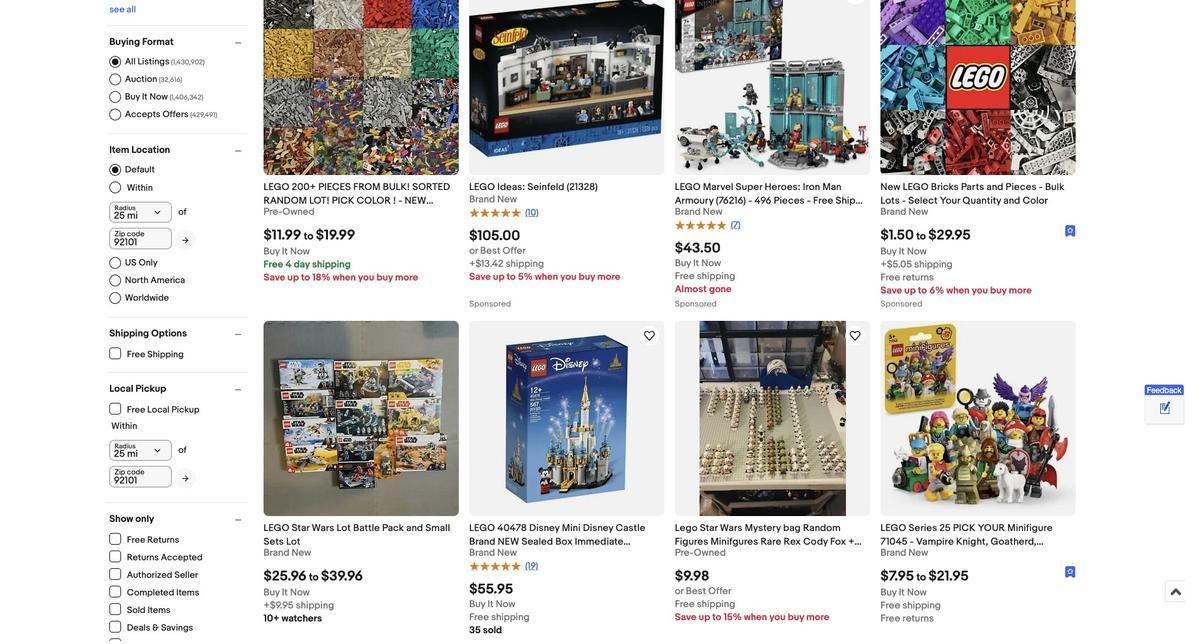 Task type: locate. For each thing, give the bounding box(es) containing it.
inventory
[[264, 208, 318, 220]]

day
[[294, 258, 310, 271]]

new up (7) link
[[703, 205, 722, 218]]

1 vertical spatial pre-
[[675, 546, 694, 559]]

see all
[[109, 4, 136, 15]]

0 vertical spatial pick
[[332, 194, 354, 207]]

1 vertical spatial owned
[[694, 546, 726, 559]]

$7.95 to $21.95
[[880, 568, 969, 585]]

pick up the knight,
[[953, 522, 976, 534]]

0 vertical spatial owned
[[282, 205, 315, 218]]

$43.50
[[675, 240, 721, 257]]

1 horizontal spatial lot
[[337, 522, 351, 534]]

pre-
[[264, 205, 282, 218], [675, 546, 694, 559]]

lego left 40478
[[469, 522, 495, 534]]

armoury
[[675, 194, 714, 207]]

lot left battle
[[337, 522, 351, 534]]

-
[[1039, 181, 1043, 193], [399, 194, 402, 207], [748, 194, 752, 207], [807, 194, 811, 207], [902, 194, 906, 207], [320, 208, 324, 220], [910, 535, 914, 548]]

items
[[176, 587, 199, 598], [148, 604, 171, 615]]

returns inside buy it now +$5.05 shipping free returns save up to 6% when you buy more
[[902, 271, 934, 284]]

returns up 6%
[[902, 271, 934, 284]]

 (429,491) Items text field
[[189, 111, 217, 119]]

from
[[353, 181, 381, 193]]

apply within filter image
[[182, 236, 189, 244], [182, 474, 189, 483]]

0 vertical spatial pickup
[[136, 383, 166, 395]]

it up sold
[[488, 598, 494, 610]]

within down the free local pickup link
[[111, 420, 137, 431]]

1 of from the top
[[178, 206, 187, 217]]

auction
[[125, 74, 157, 85]]

pieces down heroes:
[[774, 194, 805, 207]]

star inside lego star wars lot battle pack and small sets lot brand new
[[292, 522, 309, 534]]

0 horizontal spatial pre-owned
[[264, 205, 315, 218]]

shipping up sold
[[491, 611, 530, 623]]

to left $39.96
[[309, 571, 319, 584]]

save
[[469, 271, 491, 283], [264, 271, 285, 284], [880, 284, 902, 297], [675, 611, 697, 623]]

lego ideas: seinfeld (21328) brand new
[[469, 181, 598, 205]]

lego series 25 pick your minifigure 71045 - vampire knight, goatherd, barbarian image
[[880, 321, 1076, 516]]

within
[[127, 182, 153, 193], [111, 420, 137, 431]]

up inside $11.99 to $19.99 buy it now free 4 day shipping save up to 18% when you buy more
[[287, 271, 299, 284]]

to inside "$105.00 or best offer +$13.42 shipping save up to 5% when you buy more"
[[507, 271, 516, 283]]

shipping inside $9.98 or best offer free shipping save up to 15% when you buy more
[[697, 598, 735, 610]]

pre-owned
[[264, 205, 315, 218], [675, 546, 726, 559]]

lot!
[[309, 194, 330, 207]]

lego up 71045
[[880, 522, 906, 534]]

pick down pieces
[[332, 194, 354, 207]]

1 horizontal spatial pre-owned
[[675, 546, 726, 559]]

offer up 15%
[[708, 585, 731, 597]]

pre- for $11.99
[[264, 205, 282, 218]]

1 vertical spatial apply within filter image
[[182, 474, 189, 483]]

lego
[[675, 522, 698, 534]]

new up lots
[[880, 181, 900, 193]]

shipping options
[[109, 327, 187, 340]]

0 horizontal spatial disney
[[529, 522, 560, 534]]

496
[[755, 194, 772, 207]]

2 horizontal spatial new
[[675, 208, 696, 220]]

shipping down options
[[147, 348, 184, 360]]

owned down 200+
[[282, 205, 315, 218]]

lego star wars lot battle pack and small sets lot image
[[264, 321, 459, 516]]

0 vertical spatial lot
[[337, 522, 351, 534]]

buy right 5%
[[579, 271, 595, 283]]

free inside free returns link
[[127, 534, 145, 545]]

up down +$13.42 at top
[[493, 271, 505, 283]]

seinfeld
[[527, 181, 564, 193]]

1 vertical spatial shipping
[[147, 348, 184, 360]]

best for $105.00
[[480, 245, 500, 257]]

watch lego 40478 disney mini disney castle brand new sealed box immediate shipping image
[[642, 328, 657, 343]]

knight,
[[956, 535, 988, 548]]

lego
[[264, 181, 289, 193], [469, 181, 495, 193], [675, 181, 701, 193], [903, 181, 929, 193], [264, 522, 289, 534], [469, 522, 495, 534], [880, 522, 906, 534]]

0 horizontal spatial pieces
[[774, 194, 805, 207]]

lego up random
[[264, 181, 289, 193]]

pieces up the color
[[1006, 181, 1037, 193]]

color
[[357, 194, 391, 207]]

shipping up 18%
[[312, 258, 351, 271]]

brand new up $7.95
[[880, 546, 928, 559]]

items for completed items
[[176, 587, 199, 598]]

2 apply within filter image from the top
[[182, 474, 189, 483]]

1 vertical spatial or
[[675, 585, 684, 597]]

new down 40478
[[498, 535, 519, 548]]

lego for lego marvel super heroes: iron man armoury (76216) - 496 pieces - free ship new
[[675, 181, 701, 193]]

lego inside lego 200+ pieces from bulk! sorted random lot! pick color !    - new inventory -
[[264, 181, 289, 193]]

buy up 35
[[469, 598, 485, 610]]

free local pickup link
[[109, 403, 200, 415]]

or inside "$105.00 or best offer +$13.42 shipping save up to 5% when you buy more"
[[469, 245, 478, 257]]

save down $9.98
[[675, 611, 697, 623]]

0 horizontal spatial best
[[480, 245, 500, 257]]

deals & savings link
[[109, 621, 194, 633]]

0 vertical spatial offer
[[503, 245, 526, 257]]

0 vertical spatial apply within filter image
[[182, 236, 189, 244]]

2 horizontal spatial and
[[1004, 194, 1020, 207]]

1 vertical spatial and
[[1004, 194, 1020, 207]]

your
[[940, 194, 960, 207]]

18%
[[312, 271, 331, 284]]

$15+
[[675, 549, 696, 561]]

star for lego
[[700, 522, 718, 534]]

now up sold
[[496, 598, 516, 610]]

buy down $7.95
[[880, 586, 897, 599]]

save inside $11.99 to $19.99 buy it now free 4 day shipping save up to 18% when you buy more
[[264, 271, 285, 284]]

buy inside $11.99 to $19.99 buy it now free 4 day shipping save up to 18% when you buy more
[[264, 245, 280, 258]]

1 vertical spatial of
[[178, 444, 187, 456]]

1 vertical spatial best
[[686, 585, 706, 597]]

small
[[425, 522, 450, 534]]

- left 496
[[748, 194, 752, 207]]

pre- down the lego
[[675, 546, 694, 559]]

0 vertical spatial items
[[176, 587, 199, 598]]

within down default
[[127, 182, 153, 193]]

buy up almost
[[675, 257, 691, 269]]

lego series 25 pick your minifigure 71045 - vampire knight, goatherd, barbarian heading
[[880, 522, 1053, 561]]

up left 6%
[[904, 284, 916, 297]]

star inside lego star wars mystery bag random figures minifgures rare rex cody fox + $15+
[[700, 522, 718, 534]]

1 returns from the top
[[902, 271, 934, 284]]

apply within filter image up america
[[182, 236, 189, 244]]

wars left battle
[[312, 522, 334, 534]]

$19.99
[[316, 227, 355, 244]]

returns accepted link
[[109, 551, 203, 563]]

it
[[142, 91, 148, 102], [282, 245, 288, 258], [899, 245, 905, 258], [693, 257, 699, 269], [282, 586, 288, 599], [899, 586, 905, 599], [488, 598, 494, 610]]

owned for $11.99
[[282, 205, 315, 218]]

1 vertical spatial returns
[[127, 552, 159, 563]]

owned up $9.98
[[694, 546, 726, 559]]

1 vertical spatial pick
[[953, 522, 976, 534]]

best inside "$105.00 or best offer +$13.42 shipping save up to 5% when you buy more"
[[480, 245, 500, 257]]

it up +$9.95
[[282, 586, 288, 599]]

1 horizontal spatial star
[[700, 522, 718, 534]]

item location
[[109, 144, 170, 156]]

it inside $43.50 buy it now free shipping almost gone
[[693, 257, 699, 269]]

1 vertical spatial returns
[[902, 612, 934, 625]]

lego for lego 40478 disney mini disney castle brand new sealed box immediate shipping
[[469, 522, 495, 534]]

offer for $105.00
[[503, 245, 526, 257]]

it down $7.95
[[899, 586, 905, 599]]

shipping up watchers
[[296, 599, 334, 612]]

0 horizontal spatial pick
[[332, 194, 354, 207]]

or
[[469, 245, 478, 257], [675, 585, 684, 597]]

1 vertical spatial new
[[675, 208, 696, 220]]

1 horizontal spatial items
[[176, 587, 199, 598]]

to left 5%
[[507, 271, 516, 283]]

you inside $11.99 to $19.99 buy it now free 4 day shipping save up to 18% when you buy more
[[358, 271, 374, 284]]

almost
[[675, 283, 707, 295]]

free
[[813, 194, 833, 207], [264, 258, 283, 271], [675, 270, 695, 282], [880, 271, 900, 284], [127, 348, 145, 360], [127, 404, 145, 415], [127, 534, 145, 545], [675, 598, 695, 610], [880, 599, 900, 612], [469, 611, 489, 623], [880, 612, 900, 625]]

brand new for $43.50
[[675, 205, 722, 218]]

buy
[[125, 91, 140, 102], [264, 245, 280, 258], [880, 245, 897, 258], [675, 257, 691, 269], [264, 586, 280, 599], [880, 586, 897, 599], [469, 598, 485, 610]]

free inside buy it now +$5.05 shipping free returns save up to 6% when you buy more
[[880, 271, 900, 284]]

up left 15%
[[699, 611, 710, 623]]

0 horizontal spatial new
[[405, 194, 426, 207]]

buy
[[579, 271, 595, 283], [377, 271, 393, 284], [990, 284, 1007, 297], [788, 611, 804, 623]]

offer inside $9.98 or best offer free shipping save up to 15% when you buy more
[[708, 585, 731, 597]]

 (1,430,902) Items text field
[[169, 58, 205, 66]]

0 horizontal spatial offer
[[503, 245, 526, 257]]

lego ideas: seinfeld (21328) image
[[469, 0, 664, 175]]

local down local pickup dropdown button
[[147, 404, 169, 415]]

lego star wars mystery bag random figures minifgures rare rex cody fox + $15+ image
[[699, 321, 846, 516]]

iron
[[803, 181, 820, 193]]

wars for lot
[[312, 522, 334, 534]]

pickup up the free local pickup link
[[136, 383, 166, 395]]

2 returns from the top
[[902, 612, 934, 625]]

buying
[[109, 36, 140, 48]]

0 vertical spatial or
[[469, 245, 478, 257]]

wars inside lego star wars mystery bag random figures minifgures rare rex cody fox + $15+
[[720, 522, 743, 534]]

us
[[125, 257, 137, 268]]

buy inside the $55.95 buy it now free shipping 35 sold
[[469, 598, 485, 610]]

buy right 18%
[[377, 271, 393, 284]]

pick inside the "lego series 25 pick your minifigure 71045 - vampire knight, goatherd, barbarian"
[[953, 522, 976, 534]]

returns down free returns link
[[127, 552, 159, 563]]

0 horizontal spatial wars
[[312, 522, 334, 534]]

0 horizontal spatial brand new
[[469, 546, 517, 559]]

save down +$5.05
[[880, 284, 902, 297]]

0 horizontal spatial items
[[148, 604, 171, 615]]

lego up select
[[903, 181, 929, 193]]

watch lego ideas: seinfeld (21328) image
[[642, 0, 657, 2]]

it up +$5.05
[[899, 245, 905, 258]]

gone
[[709, 283, 732, 295]]

or for $105.00
[[469, 245, 478, 257]]

0 vertical spatial pre-owned
[[264, 205, 315, 218]]

new lego bricks parts and pieces - bulk lots - select your quantity and color image
[[880, 0, 1076, 175]]

wars up minifgures
[[720, 522, 743, 534]]

1 horizontal spatial owned
[[694, 546, 726, 559]]

sealed
[[522, 535, 553, 548]]

returns up returns accepted
[[147, 534, 179, 545]]

lego marvel super heroes: iron man armoury (76216) - 496 pieces - free ship new link
[[675, 180, 870, 220]]

now inside $43.50 buy it now free shipping almost gone
[[701, 257, 721, 269]]

more inside "$105.00 or best offer +$13.42 shipping save up to 5% when you buy more"
[[597, 271, 620, 283]]

when
[[535, 271, 558, 283], [333, 271, 356, 284], [946, 284, 970, 297], [744, 611, 767, 623]]

pre- up $11.99
[[264, 205, 282, 218]]

lot right sets
[[286, 535, 300, 548]]

free shipping
[[127, 348, 184, 360]]

lego up sets
[[264, 522, 289, 534]]

it inside the $55.95 buy it now free shipping 35 sold
[[488, 598, 494, 610]]

to inside $25.96 to $39.96 buy it now +$9.95 shipping 10+ watchers
[[309, 571, 319, 584]]

more
[[597, 271, 620, 283], [395, 271, 418, 284], [1009, 284, 1032, 297], [806, 611, 829, 623]]

1 vertical spatial offer
[[708, 585, 731, 597]]

0 horizontal spatial and
[[406, 522, 423, 534]]

lego inside lego 40478 disney mini disney castle brand new sealed box immediate shipping
[[469, 522, 495, 534]]

new inside lego marvel super heroes: iron man armoury (76216) - 496 pieces - free ship new
[[675, 208, 696, 220]]

(1,406,342)
[[169, 93, 203, 102]]

accepted
[[161, 552, 203, 563]]

color
[[1023, 194, 1048, 207]]

shipping inside lego 40478 disney mini disney castle brand new sealed box immediate shipping
[[469, 549, 509, 561]]

0 horizontal spatial pre-
[[264, 205, 282, 218]]

now down $25.96
[[290, 586, 310, 599]]

!
[[393, 194, 396, 207]]

shipping inside $25.96 to $39.96 buy it now +$9.95 shipping 10+ watchers
[[296, 599, 334, 612]]

 (1,406,342) Items text field
[[168, 93, 203, 102]]

1 horizontal spatial or
[[675, 585, 684, 597]]

lego left ideas:
[[469, 181, 495, 193]]

up inside "$105.00 or best offer +$13.42 shipping save up to 5% when you buy more"
[[493, 271, 505, 283]]

returns inside buy it now free shipping free returns
[[902, 612, 934, 625]]

wars inside lego star wars lot battle pack and small sets lot brand new
[[312, 522, 334, 534]]

shipping
[[506, 258, 544, 270], [312, 258, 351, 271], [914, 258, 953, 271], [697, 270, 735, 282], [697, 598, 735, 610], [296, 599, 334, 612], [902, 599, 941, 612], [491, 611, 530, 623]]

pre-owned up $9.98
[[675, 546, 726, 559]]

0 vertical spatial returns
[[902, 271, 934, 284]]

north america
[[125, 275, 185, 286]]

it inside $11.99 to $19.99 buy it now free 4 day shipping save up to 18% when you buy more
[[282, 245, 288, 258]]

it up accepts on the top
[[142, 91, 148, 102]]

disney up immediate
[[583, 522, 613, 534]]

lot
[[337, 522, 351, 534], [286, 535, 300, 548]]

1 horizontal spatial pick
[[953, 522, 976, 534]]

1 vertical spatial items
[[148, 604, 171, 615]]

2 vertical spatial and
[[406, 522, 423, 534]]

lego up armoury
[[675, 181, 701, 193]]

when right 15%
[[744, 611, 767, 623]]

now down auction (32,616) at the left of the page
[[150, 91, 168, 102]]

of
[[178, 206, 187, 217], [178, 444, 187, 456]]

2 wars from the left
[[720, 522, 743, 534]]

to inside buy it now +$5.05 shipping free returns save up to 6% when you buy more
[[918, 284, 927, 297]]

to inside $1.50 to $29.95
[[916, 230, 926, 243]]

default
[[125, 164, 155, 175]]

1 vertical spatial pre-owned
[[675, 546, 726, 559]]

now up 'day'
[[290, 245, 310, 258]]

or up +$13.42 at top
[[469, 245, 478, 257]]

0 horizontal spatial or
[[469, 245, 478, 257]]

save down +$13.42 at top
[[469, 271, 491, 283]]

up inside buy it now +$5.05 shipping free returns save up to 6% when you buy more
[[904, 284, 916, 297]]

you inside buy it now +$5.05 shipping free returns save up to 6% when you buy more
[[972, 284, 988, 297]]

free inside the $55.95 buy it now free shipping 35 sold
[[469, 611, 489, 623]]

&
[[152, 622, 159, 633]]

only
[[135, 513, 154, 525]]

0 horizontal spatial local
[[109, 383, 133, 395]]

2 vertical spatial new
[[498, 535, 519, 548]]

1 horizontal spatial brand new
[[675, 205, 722, 218]]

pieces
[[1006, 181, 1037, 193], [774, 194, 805, 207]]

or inside $9.98 or best offer free shipping save up to 15% when you buy more
[[675, 585, 684, 597]]

1 horizontal spatial disney
[[583, 522, 613, 534]]

1 wars from the left
[[312, 522, 334, 534]]

1 horizontal spatial pre-
[[675, 546, 694, 559]]

to down 'day'
[[301, 271, 310, 284]]

0 horizontal spatial owned
[[282, 205, 315, 218]]

1 apply within filter image from the top
[[182, 236, 189, 244]]

random
[[803, 522, 841, 534]]

0 vertical spatial pieces
[[1006, 181, 1037, 193]]

2 of from the top
[[178, 444, 187, 456]]

1 star from the left
[[292, 522, 309, 534]]

bricks
[[931, 181, 959, 193]]

(32,616)
[[159, 75, 182, 84]]

you right 18%
[[358, 271, 374, 284]]

or for $9.98
[[675, 585, 684, 597]]

lego inside the "lego series 25 pick your minifigure 71045 - vampire knight, goatherd, barbarian"
[[880, 522, 906, 534]]

1 vertical spatial local
[[147, 404, 169, 415]]

new up (19) link
[[497, 546, 517, 559]]

shipping up free shipping link
[[109, 327, 149, 340]]

items up the deals & savings at the left of the page
[[148, 604, 171, 615]]

options
[[151, 327, 187, 340]]

brand inside lego star wars lot battle pack and small sets lot brand new
[[264, 546, 289, 559]]

of for free local pickup
[[178, 444, 187, 456]]

1 horizontal spatial offer
[[708, 585, 731, 597]]

0 vertical spatial pre-
[[264, 205, 282, 218]]

up inside $9.98 or best offer free shipping save up to 15% when you buy more
[[699, 611, 710, 623]]

and right the pack
[[406, 522, 423, 534]]

new lego bricks parts and pieces - bulk lots - select your quantity and color brand new
[[880, 181, 1065, 218]]

free inside $11.99 to $19.99 buy it now free 4 day shipping save up to 18% when you buy more
[[264, 258, 283, 271]]

item
[[109, 144, 129, 156]]

1 horizontal spatial pickup
[[171, 404, 200, 415]]

apply within filter image for free local pickup
[[182, 474, 189, 483]]

now inside $11.99 to $19.99 buy it now free 4 day shipping save up to 18% when you buy more
[[290, 245, 310, 258]]

returns for free
[[902, 612, 934, 625]]

best inside $9.98 or best offer free shipping save up to 15% when you buy more
[[686, 585, 706, 597]]

0 horizontal spatial lot
[[286, 535, 300, 548]]

lego inside lego star wars lot battle pack and small sets lot brand new
[[264, 522, 289, 534]]

None text field
[[109, 228, 172, 249], [109, 466, 172, 487], [109, 228, 172, 249], [109, 466, 172, 487]]

0 vertical spatial local
[[109, 383, 133, 395]]

pickup down local pickup dropdown button
[[171, 404, 200, 415]]

wars for mystery
[[720, 522, 743, 534]]

new
[[880, 181, 900, 193], [497, 193, 517, 205], [703, 205, 722, 218], [908, 205, 928, 218], [291, 546, 311, 559], [497, 546, 517, 559], [908, 546, 928, 559]]

worldwide link
[[109, 292, 169, 304]]

brand
[[469, 193, 495, 205], [675, 205, 701, 218], [880, 205, 906, 218], [469, 535, 495, 548], [264, 546, 289, 559], [469, 546, 495, 559], [880, 546, 906, 559]]

to left 15%
[[712, 611, 721, 623]]

0 vertical spatial new
[[405, 194, 426, 207]]

lego inside lego ideas: seinfeld (21328) brand new
[[469, 181, 495, 193]]

new inside lego star wars lot battle pack and small sets lot brand new
[[291, 546, 311, 559]]

to left 6%
[[918, 284, 927, 297]]

buy right 15%
[[788, 611, 804, 623]]

rare
[[761, 535, 781, 548]]

you right 15%
[[769, 611, 786, 623]]

lego inside lego marvel super heroes: iron man armoury (76216) - 496 pieces - free ship new
[[675, 181, 701, 193]]

- right lots
[[902, 194, 906, 207]]

fox
[[830, 535, 846, 548]]

it up almost
[[693, 257, 699, 269]]

you right 6%
[[972, 284, 988, 297]]

see
[[109, 4, 125, 15]]

$55.95
[[469, 581, 513, 598]]

default link
[[109, 164, 155, 176]]

seller
[[174, 569, 198, 580]]

man
[[823, 181, 842, 193]]

of down "item location" dropdown button on the left of the page
[[178, 206, 187, 217]]

pieces inside new lego bricks parts and pieces - bulk lots - select your quantity and color brand new
[[1006, 181, 1037, 193]]

buy inside buy it now +$5.05 shipping free returns save up to 6% when you buy more
[[880, 245, 897, 258]]

lego 200+ pieces from bulk! sorted random lot! pick color !    - new inventory -
[[264, 181, 450, 220]]

offer
[[503, 245, 526, 257], [708, 585, 731, 597]]

when right 18%
[[333, 271, 356, 284]]

2 star from the left
[[700, 522, 718, 534]]

more inside buy it now +$5.05 shipping free returns save up to 6% when you buy more
[[1009, 284, 1032, 297]]

you right 5%
[[560, 271, 577, 283]]

offer inside "$105.00 or best offer +$13.42 shipping save up to 5% when you buy more"
[[503, 245, 526, 257]]

new down armoury
[[675, 208, 696, 220]]

save down $11.99
[[264, 271, 285, 284]]

1 horizontal spatial pieces
[[1006, 181, 1037, 193]]

new up $25.96
[[291, 546, 311, 559]]

lego 200+ pieces from bulk! sorted random lot! pick color !    - new inventory - image
[[264, 0, 459, 175]]

lego marvel super heroes: iron man armoury (76216) - 496 pieces - free ship new heading
[[675, 181, 863, 220]]

heroes:
[[765, 181, 801, 193]]

returns down $7.95 to $21.95
[[902, 612, 934, 625]]

brand inside lego ideas: seinfeld (21328) brand new
[[469, 193, 495, 205]]

save inside $9.98 or best offer free shipping save up to 15% when you buy more
[[675, 611, 697, 623]]

series
[[909, 522, 937, 534]]

1 horizontal spatial and
[[987, 181, 1003, 193]]

0 vertical spatial best
[[480, 245, 500, 257]]

new lego bricks parts and pieces - bulk lots - select your quantity and color heading
[[880, 181, 1065, 207]]

brand inside lego 40478 disney mini disney castle brand new sealed box immediate shipping
[[469, 535, 495, 548]]

shipping up 6%
[[914, 258, 953, 271]]

when inside buy it now +$5.05 shipping free returns save up to 6% when you buy more
[[946, 284, 970, 297]]

when right 6%
[[946, 284, 970, 297]]

apply within filter image up show only 'dropdown button'
[[182, 474, 189, 483]]

0 vertical spatial shipping
[[109, 327, 149, 340]]

shipping inside $11.99 to $19.99 buy it now free 4 day shipping save up to 18% when you buy more
[[312, 258, 351, 271]]

0 vertical spatial of
[[178, 206, 187, 217]]

1 vertical spatial pieces
[[774, 194, 805, 207]]

1 horizontal spatial best
[[686, 585, 706, 597]]

1 horizontal spatial new
[[498, 535, 519, 548]]

0 vertical spatial returns
[[147, 534, 179, 545]]

0 horizontal spatial star
[[292, 522, 309, 534]]

best for $9.98
[[686, 585, 706, 597]]

brand new up (19) link
[[469, 546, 517, 559]]

1 horizontal spatial wars
[[720, 522, 743, 534]]

best up +$13.42 at top
[[480, 245, 500, 257]]

$105.00
[[469, 228, 520, 245]]

free inside free shipping link
[[127, 348, 145, 360]]

shipping up "gone"
[[697, 270, 735, 282]]

shipping down $7.95 to $21.95
[[902, 599, 941, 612]]

lego marvel super heroes: iron man armoury (76216) - 496 pieces - free ship new image
[[675, 0, 870, 172]]

2 vertical spatial shipping
[[469, 549, 509, 561]]

(76216)
[[716, 194, 746, 207]]

it up 4
[[282, 245, 288, 258]]

1 vertical spatial pickup
[[171, 404, 200, 415]]

star up $25.96
[[292, 522, 309, 534]]



Task type: vqa. For each thing, say whether or not it's contained in the screenshot.


Task type: describe. For each thing, give the bounding box(es) containing it.
pick inside lego 200+ pieces from bulk! sorted random lot! pick color !    - new inventory -
[[332, 194, 354, 207]]

pre-owned for $9.98
[[675, 546, 726, 559]]

new up $7.95 to $21.95
[[908, 546, 928, 559]]

lego star wars mystery bag random figures minifgures rare rex cody fox + $15+ link
[[675, 521, 870, 561]]

buy inside $43.50 buy it now free shipping almost gone
[[675, 257, 691, 269]]

$21.95
[[929, 568, 969, 585]]

lego 40478 disney mini disney castle brand new sealed box immediate shipping heading
[[469, 522, 645, 561]]

returns inside returns accepted link
[[127, 552, 159, 563]]

shipping inside "$105.00 or best offer +$13.42 shipping save up to 5% when you buy more"
[[506, 258, 544, 270]]

pieces
[[318, 181, 351, 193]]

box
[[555, 535, 572, 548]]

worldwide
[[125, 292, 169, 303]]

25
[[939, 522, 951, 534]]

free shipping link
[[109, 348, 184, 360]]

when inside $11.99 to $19.99 buy it now free 4 day shipping save up to 18% when you buy more
[[333, 271, 356, 284]]

super
[[736, 181, 762, 193]]

buy inside buy it now +$5.05 shipping free returns save up to 6% when you buy more
[[990, 284, 1007, 297]]

to inside $9.98 or best offer free shipping save up to 15% when you buy more
[[712, 611, 721, 623]]

deals
[[127, 622, 150, 633]]

lego ideas: seinfeld (21328) link
[[469, 180, 664, 194]]

lego inside new lego bricks parts and pieces - bulk lots - select your quantity and color brand new
[[903, 181, 929, 193]]

bulk!
[[383, 181, 410, 193]]

lego for lego ideas: seinfeld (21328) brand new
[[469, 181, 495, 193]]

quantity
[[963, 194, 1001, 207]]

sold items link
[[109, 603, 171, 615]]

deals & savings
[[127, 622, 193, 633]]

pack
[[382, 522, 404, 534]]

pieces inside lego marvel super heroes: iron man armoury (76216) - 496 pieces - free ship new
[[774, 194, 805, 207]]

brand new for $55.95
[[469, 546, 517, 559]]

$9.98
[[675, 568, 709, 585]]

1 vertical spatial lot
[[286, 535, 300, 548]]

lego 40478 disney mini disney castle brand new sealed box immediate shipping
[[469, 522, 645, 561]]

location
[[131, 144, 170, 156]]

- inside the "lego series 25 pick your minifigure 71045 - vampire knight, goatherd, barbarian"
[[910, 535, 914, 548]]

now inside buy it now free shipping free returns
[[907, 586, 927, 599]]

item location button
[[109, 144, 247, 156]]

40478
[[497, 522, 527, 534]]

buy it now +$5.05 shipping free returns save up to 6% when you buy more
[[880, 245, 1032, 297]]

it inside buy it now free shipping free returns
[[899, 586, 905, 599]]

buy inside $25.96 to $39.96 buy it now +$9.95 shipping 10+ watchers
[[264, 586, 280, 599]]

save inside "$105.00 or best offer +$13.42 shipping save up to 5% when you buy more"
[[469, 271, 491, 283]]

when inside $9.98 or best offer free shipping save up to 15% when you buy more
[[744, 611, 767, 623]]

all
[[125, 56, 136, 67]]

minifigure
[[1007, 522, 1053, 534]]

$105.00 or best offer +$13.42 shipping save up to 5% when you buy more
[[469, 228, 620, 283]]

america
[[151, 275, 185, 286]]

lego star wars lot battle pack and small sets lot brand new
[[264, 522, 450, 559]]

71045
[[880, 535, 908, 548]]

feedback
[[1147, 386, 1182, 395]]

sold items
[[127, 604, 171, 615]]

battle
[[353, 522, 380, 534]]

immediate
[[575, 535, 623, 548]]

lego star wars lot battle pack and small sets lot link
[[264, 521, 459, 548]]

1 horizontal spatial local
[[147, 404, 169, 415]]

lego star wars lot battle pack and small sets lot heading
[[264, 522, 450, 548]]

buying format button
[[109, 36, 247, 48]]

offer for $9.98
[[708, 585, 731, 597]]

accepts
[[125, 109, 160, 120]]

+$13.42
[[469, 258, 503, 270]]

north
[[125, 275, 149, 286]]

now inside $25.96 to $39.96 buy it now +$9.95 shipping 10+ watchers
[[290, 586, 310, 599]]

now inside the $55.95 buy it now free shipping 35 sold
[[496, 598, 516, 610]]

brand inside new lego bricks parts and pieces - bulk lots - select your quantity and color brand new
[[880, 205, 906, 218]]

sold
[[127, 604, 146, 615]]

shipping inside buy it now free shipping free returns
[[902, 599, 941, 612]]

parts
[[961, 181, 984, 193]]

6%
[[929, 284, 944, 297]]

(7)
[[731, 219, 741, 231]]

new inside lego 200+ pieces from bulk! sorted random lot! pick color !    - new inventory -
[[405, 194, 426, 207]]

- down lot!
[[320, 208, 324, 220]]

lego star wars mystery bag random figures minifgures rare rex cody fox + $15+
[[675, 522, 855, 561]]

sets
[[264, 535, 284, 548]]

buy down auction
[[125, 91, 140, 102]]

north america link
[[109, 275, 185, 286]]

1 disney from the left
[[529, 522, 560, 534]]

mini
[[562, 522, 581, 534]]

new inside lego 40478 disney mini disney castle brand new sealed box immediate shipping
[[498, 535, 519, 548]]

buy inside $9.98 or best offer free shipping save up to 15% when you buy more
[[788, 611, 804, 623]]

0 horizontal spatial pickup
[[136, 383, 166, 395]]

to inside $7.95 to $21.95
[[916, 571, 926, 584]]

returns inside free returns link
[[147, 534, 179, 545]]

 (32,616) Items text field
[[157, 75, 182, 84]]

it inside buy it now +$5.05 shipping free returns save up to 6% when you buy more
[[899, 245, 905, 258]]

rex
[[784, 535, 801, 548]]

(19)
[[525, 561, 538, 572]]

- right !
[[399, 194, 402, 207]]

save inside buy it now +$5.05 shipping free returns save up to 6% when you buy more
[[880, 284, 902, 297]]

bag
[[783, 522, 801, 534]]

to right $11.99
[[304, 230, 313, 243]]

pre- for $9.98
[[675, 546, 694, 559]]

free inside $9.98 or best offer free shipping save up to 15% when you buy more
[[675, 598, 695, 610]]

us only
[[125, 257, 158, 268]]

of for default
[[178, 206, 187, 217]]

free inside lego marvel super heroes: iron man armoury (76216) - 496 pieces - free ship new
[[813, 194, 833, 207]]

shipping options button
[[109, 327, 247, 340]]

(10) link
[[469, 206, 539, 218]]

your
[[978, 522, 1005, 534]]

0 vertical spatial and
[[987, 181, 1003, 193]]

buy inside $11.99 to $19.99 buy it now free 4 day shipping save up to 18% when you buy more
[[377, 271, 393, 284]]

lego star wars mystery bag random figures minifgures rare rex cody fox + $15+ heading
[[675, 522, 862, 561]]

when inside "$105.00 or best offer +$13.42 shipping save up to 5% when you buy more"
[[535, 271, 558, 283]]

new inside lego ideas: seinfeld (21328) brand new
[[497, 193, 517, 205]]

lego for lego series 25 pick your minifigure 71045 - vampire knight, goatherd, barbarian
[[880, 522, 906, 534]]

items for sold items
[[148, 604, 171, 615]]

- down iron
[[807, 194, 811, 207]]

more inside $9.98 or best offer free shipping save up to 15% when you buy more
[[806, 611, 829, 623]]

see all button
[[109, 4, 136, 15]]

listings
[[138, 56, 169, 67]]

lego for lego star wars lot battle pack and small sets lot brand new
[[264, 522, 289, 534]]

returns for +$5.05
[[902, 271, 934, 284]]

owned for $9.98
[[694, 546, 726, 559]]

completed items
[[127, 587, 199, 598]]

2 disney from the left
[[583, 522, 613, 534]]

castle
[[616, 522, 645, 534]]

lego 200+ pieces from bulk! sorted random lot! pick color !    - new inventory - heading
[[264, 181, 450, 220]]

it inside $25.96 to $39.96 buy it now +$9.95 shipping 10+ watchers
[[282, 586, 288, 599]]

marvel
[[703, 181, 733, 193]]

$11.99 to $19.99 buy it now free 4 day shipping save up to 18% when you buy more
[[264, 227, 418, 284]]

0 vertical spatial within
[[127, 182, 153, 193]]

watch lego star wars mystery bag random figures minifgures rare rex cody fox + $15+ image
[[847, 328, 863, 343]]

+$9.95
[[264, 599, 294, 612]]

figures
[[675, 535, 708, 548]]

buy inside "$105.00 or best offer +$13.42 shipping save up to 5% when you buy more"
[[579, 271, 595, 283]]

and inside lego star wars lot battle pack and small sets lot brand new
[[406, 522, 423, 534]]

you inside $9.98 or best offer free shipping save up to 15% when you buy more
[[769, 611, 786, 623]]

completed items link
[[109, 586, 200, 598]]

(7) link
[[675, 218, 741, 231]]

4
[[285, 258, 292, 271]]

lego for lego 200+ pieces from bulk! sorted random lot! pick color !    - new inventory -
[[264, 181, 289, 193]]

free inside $43.50 buy it now free shipping almost gone
[[675, 270, 695, 282]]

shipping inside $43.50 buy it now free shipping almost gone
[[697, 270, 735, 282]]

new up $1.50 to $29.95
[[908, 205, 928, 218]]

authorized
[[127, 569, 172, 580]]

1 vertical spatial within
[[111, 420, 137, 431]]

2 horizontal spatial brand new
[[880, 546, 928, 559]]

lego marvel super heroes: iron man armoury (76216) - 496 pieces - free ship new
[[675, 181, 856, 220]]

you inside "$105.00 or best offer +$13.42 shipping save up to 5% when you buy more"
[[560, 271, 577, 283]]

buy inside buy it now free shipping free returns
[[880, 586, 897, 599]]

authorized seller
[[127, 569, 198, 580]]

savings
[[161, 622, 193, 633]]

lego ideas: seinfeld (21328) heading
[[469, 181, 598, 193]]

lego 40478 disney mini disney castle brand new sealed box immediate shipping image
[[506, 321, 628, 516]]

(19) link
[[469, 560, 538, 572]]

- left the "bulk"
[[1039, 181, 1043, 193]]

watch lego marvel super heroes: iron man armoury (76216) - 496 pieces - free ship new image
[[847, 0, 863, 2]]

sorted
[[412, 181, 450, 193]]

auction (32,616)
[[125, 74, 182, 85]]

goatherd,
[[991, 535, 1036, 548]]

star for lego
[[292, 522, 309, 534]]

more inside $11.99 to $19.99 buy it now free 4 day shipping save up to 18% when you buy more
[[395, 271, 418, 284]]

show only
[[109, 513, 154, 525]]

shipping inside buy it now +$5.05 shipping free returns save up to 6% when you buy more
[[914, 258, 953, 271]]

lego series 25 pick your minifigure 71045 - vampire knight, goatherd, barbarian
[[880, 522, 1053, 561]]

apply within filter image for default
[[182, 236, 189, 244]]

shipping inside the $55.95 buy it now free shipping 35 sold
[[491, 611, 530, 623]]

now inside buy it now +$5.05 shipping free returns save up to 6% when you buy more
[[907, 245, 927, 258]]

pre-owned for $11.99
[[264, 205, 315, 218]]



